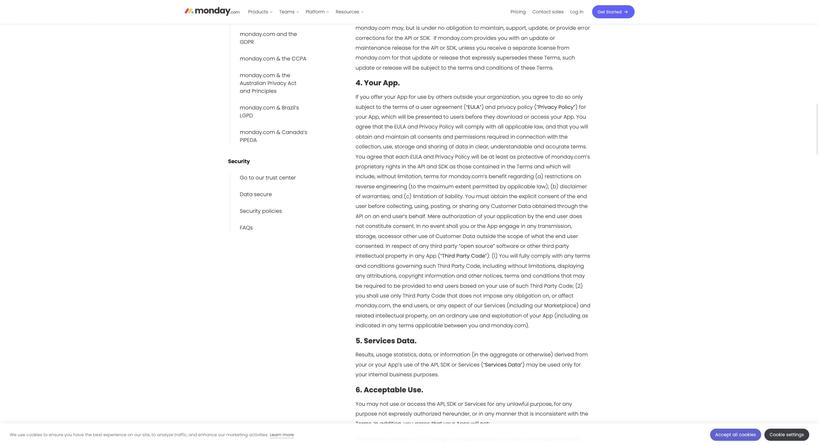 Task type: describe. For each thing, give the bounding box(es) containing it.
any up what
[[527, 223, 537, 230]]

monday.com for monday.com & brazil's lgpd
[[240, 104, 275, 112]]

intellectual inside "): (1) you will fully comply with any terms and conditions governing such third party code, including without limitations, displaying any attributions, copyright information and other notices, terms and conditions that may be required to be provided to end users based on your use of such third party code; (2) you shall use only third party code that does not impose any obligation on, or affect monday.com, the end users, or any aspect of our services (including our marketplace) and related intellectual property, on an ordinary use and exploitation of your app (including as indicated in any terms applicable between you and monday.com).
[[376, 312, 404, 320]]

your right offer
[[385, 93, 396, 101]]

the down under
[[421, 44, 430, 52]]

so
[[565, 93, 571, 101]]

outside inside ") for your app, which will be presented to users before they download or access your app. you agree that the eula and privacy policy will comply with all applicable law, and that you will obtain and maintain all consents and permissions required in connection with the collection, use, storage and sharing of data in clear, understandable and accurate terms. you agree that each eula and privacy policy will be at least as protective of monday.com's proprietary rights in the api and sdk as those contained in the terms and which will include, without limitation, terms for monday.com's benefit regarding (a) restrictions on reverse engineering (to the maximum extent permitted by applicable law); (b) disclaimer of warranties; and (c) limitation of liability. you must obtain the explicit consent of the end user before collecting, using, posting, or sharing any customer data obtained through the api on an end user's behalf. mere authorization of your application by the end user does not constitute consent. in no event shall you or the app engage in any transmission, storage, accessor other use of customer data outside the scope of what the end user consented. in respect of any third party "open source" software or other third party intellectual property in any app ("
[[477, 233, 496, 240]]

") for will
[[574, 103, 578, 111]]

agree inside you may not use or access the api, sdk or services for any unlawful purpose, for any purpose not expressly authorized hereunder, or in any manner that is inconsistent with the terms. in addition, you agree that your apps will not:
[[415, 420, 431, 428]]

use down notices,
[[499, 282, 509, 290]]

support.
[[413, 9, 444, 19]]

1 vertical spatial these
[[521, 64, 536, 72]]

products
[[248, 8, 268, 15]]

on up constitute on the left
[[365, 213, 372, 220]]

a inside monday.com may, but is under no obligation to maintain, support, update, or provide error corrections for the api or sdk.  if monday.com provides you with an update or maintenance release for the api or sdk, unless you receive a separate license from monday.com for that update or release that expressly supersedes these terms, such update or release will be subject to the terms and conditions of these terms.
[[508, 44, 512, 52]]

1 vertical spatial customer
[[436, 233, 462, 240]]

to right site,
[[152, 432, 156, 438]]

get started
[[598, 9, 622, 15]]

and inside monday.com and the gdpr
[[277, 30, 287, 38]]

your up the impose
[[487, 282, 498, 290]]

usage
[[376, 351, 393, 359]]

contain any content that: (i) infringes, misappropriates or violates a third party's patent, copyright, trademark, trade secret, moral rights or other intellectual property rights, o
[[356, 436, 584, 446]]

only inside the 'if you offer your app for use by others outside your organization, you agree to do so only subject to the terms of a user agreement ("'
[[573, 93, 583, 101]]

aspect
[[449, 302, 467, 310]]

information inside results, usage statistics, data, or information (in the aggregate or otherwise) derived from your or your app's use of the api, sdk or services ("
[[441, 351, 471, 359]]

faqs
[[240, 224, 253, 232]]

app left the engage
[[488, 223, 498, 230]]

2 horizontal spatial in
[[417, 223, 421, 230]]

you inside you may not use or access the api, sdk or services for any unlawful purpose, for any purpose not expressly authorized hereunder, or in any manner that is inconsistent with the terms. in addition, you agree that your apps will not:
[[356, 401, 366, 408]]

1 vertical spatial release
[[440, 54, 459, 62]]

data left secure
[[240, 191, 253, 198]]

our down on,
[[535, 302, 543, 310]]

may for you may not use or access the api, sdk or services for any unlawful purpose, for any purpose not expressly authorized hereunder, or in any manner that is inconsistent with the terms. in addition, you agree that your apps will not:
[[367, 401, 379, 408]]

0 horizontal spatial ")
[[480, 103, 484, 111]]

property inside ") for your app, which will be presented to users before they download or access your app. you agree that the eula and privacy policy will comply with all applicable law, and that you will obtain and maintain all consents and permissions required in connection with the collection, use, storage and sharing of data in clear, understandable and accurate terms. you agree that each eula and privacy policy will be at least as protective of monday.com's proprietary rights in the api and sdk as those contained in the terms and which will include, without limitation, terms for monday.com's benefit regarding (a) restrictions on reverse engineering (to the maximum extent permitted by applicable law); (b) disclaimer of warranties; and (c) limitation of liability. you must obtain the explicit consent of the end user before collecting, using, posting, or sharing any customer data obtained through the api on an end user's behalf. mere authorization of your application by the end user does not constitute consent. in no event shall you or the app engage in any transmission, storage, accessor other use of customer data outside the scope of what the end user consented. in respect of any third party "open source" software or other third party intellectual property in any app ("
[[386, 252, 408, 260]]

use inside ") for your app, which will be presented to users before they download or access your app. you agree that the eula and privacy policy will comply with all applicable law, and that you will obtain and maintain all consents and permissions required in connection with the collection, use, storage and sharing of data in clear, understandable and accurate terms. you agree that each eula and privacy policy will be at least as protective of monday.com's proprietary rights in the api and sdk as those contained in the terms and which will include, without limitation, terms for monday.com's benefit regarding (a) restrictions on reverse engineering (to the maximum extent permitted by applicable law); (b) disclaimer of warranties; and (c) limitation of liability. you must obtain the explicit consent of the end user before collecting, using, posting, or sharing any customer data obtained through the api on an end user's behalf. mere authorization of your application by the end user does not constitute consent. in no event shall you or the app engage in any transmission, storage, accessor other use of customer data outside the scope of what the end user consented. in respect of any third party "open source" software or other third party intellectual property in any app ("
[[419, 233, 428, 240]]

your down do
[[551, 113, 563, 121]]

an inside ") for your app, which will be presented to users before they download or access your app. you agree that the eula and privacy policy will comply with all applicable law, and that you will obtain and maintain all consents and permissions required in connection with the collection, use, storage and sharing of data in clear, understandable and accurate terms. you agree that each eula and privacy policy will be at least as protective of monday.com's proprietary rights in the api and sdk as those contained in the terms and which will include, without limitation, terms for monday.com's benefit regarding (a) restrictions on reverse engineering (to the maximum extent permitted by applicable law); (b) disclaimer of warranties; and (c) limitation of liability. you must obtain the explicit consent of the end user before collecting, using, posting, or sharing any customer data obtained through the api on an end user's behalf. mere authorization of your application by the end user does not constitute consent. in no event shall you or the app engage in any transmission, storage, accessor other use of customer data outside the scope of what the end user consented. in respect of any third party "open source" software or other third party intellectual property in any app ("
[[373, 213, 380, 220]]

third down "event"
[[442, 252, 455, 260]]

cookies for use
[[26, 432, 42, 438]]

services up usage
[[364, 336, 396, 346]]

the right (to
[[418, 183, 426, 190]]

monday.com).
[[492, 322, 530, 330]]

2 vertical spatial such
[[517, 282, 529, 290]]

privacy down do
[[539, 103, 558, 111]]

code,
[[467, 262, 482, 270]]

0 vertical spatial release
[[393, 44, 412, 52]]

expressly inside you may not use or access the api, sdk or services for any unlawful purpose, for any purpose not expressly authorized hereunder, or in any manner that is inconsistent with the terms. in addition, you agree that your apps will not:
[[389, 410, 413, 418]]

between
[[445, 322, 468, 330]]

monday.com down maintenance
[[356, 54, 391, 62]]

required inside ") for your app, which will be presented to users before they download or access your app. you agree that the eula and privacy policy will comply with all applicable law, and that you will obtain and maintain all consents and permissions required in connection with the collection, use, storage and sharing of data in clear, understandable and accurate terms. you agree that each eula and privacy policy will be at least as protective of monday.com's proprietary rights in the api and sdk as those contained in the terms and which will include, without limitation, terms for monday.com's benefit regarding (a) restrictions on reverse engineering (to the maximum extent permitted by applicable law); (b) disclaimer of warranties; and (c) limitation of liability. you must obtain the explicit consent of the end user before collecting, using, posting, or sharing any customer data obtained through the api on an end user's behalf. mere authorization of your application by the end user does not constitute consent. in no event shall you or the app engage in any transmission, storage, accessor other use of customer data outside the scope of what the end user consented. in respect of any third party "open source" software or other third party intellectual property in any app ("
[[488, 133, 510, 141]]

presented
[[416, 113, 443, 121]]

australian
[[240, 80, 266, 87]]

1 horizontal spatial which
[[546, 163, 562, 170]]

support
[[278, 14, 299, 21]]

user down transmission, at the right of the page
[[568, 233, 579, 240]]

transmission,
[[538, 223, 572, 230]]

best
[[93, 432, 102, 438]]

third down provided
[[403, 292, 416, 300]]

comply inside ") for your app, which will be presented to users before they download or access your app. you agree that the eula and privacy policy will comply with all applicable law, and that you will obtain and maintain all consents and permissions required in connection with the collection, use, storage and sharing of data in clear, understandable and accurate terms. you agree that each eula and privacy policy will be at least as protective of monday.com's proprietary rights in the api and sdk as those contained in the terms and which will include, without limitation, terms for monday.com's benefit regarding (a) restrictions on reverse engineering (to the maximum extent permitted by applicable law); (b) disclaimer of warranties; and (c) limitation of liability. you must obtain the explicit consent of the end user before collecting, using, posting, or sharing any customer data obtained through the api on an end user's behalf. mere authorization of your application by the end user does not constitute consent. in no event shall you or the app engage in any transmission, storage, accessor other use of customer data outside the scope of what the end user consented. in respect of any third party "open source" software or other third party intellectual property in any app ("
[[465, 123, 485, 131]]

any left aspect at the right bottom of the page
[[437, 302, 447, 310]]

the down least
[[507, 163, 516, 170]]

sdk inside results, usage statistics, data, or information (in the aggregate or otherwise) derived from your or your app's use of the api, sdk or services ("
[[441, 361, 451, 369]]

monday.com,
[[356, 302, 392, 310]]

the inside monday.com & the australian privacy act and principles
[[282, 72, 291, 79]]

consented.
[[356, 243, 385, 250]]

cookie settings button
[[765, 429, 810, 441]]

to up provides
[[474, 24, 479, 32]]

not inside ") for your app, which will be presented to users before they download or access your app. you agree that the eula and privacy policy will comply with all applicable law, and that you will obtain and maintain all consents and permissions required in connection with the collection, use, storage and sharing of data in clear, understandable and accurate terms. you agree that each eula and privacy policy will be at least as protective of monday.com's proprietary rights in the api and sdk as those contained in the terms and which will include, without limitation, terms for monday.com's benefit regarding (a) restrictions on reverse engineering (to the maximum extent permitted by applicable law); (b) disclaimer of warranties; and (c) limitation of liability. you must obtain the explicit consent of the end user before collecting, using, posting, or sharing any customer data obtained through the api on an end user's behalf. mere authorization of your application by the end user does not constitute consent. in no event shall you or the app engage in any transmission, storage, accessor other use of customer data outside the scope of what the end user consented. in respect of any third party "open source" software or other third party intellectual property in any app ("
[[356, 223, 365, 230]]

understandable
[[491, 143, 533, 151]]

scope
[[508, 233, 524, 240]]

limitation,
[[398, 173, 423, 180]]

our right enhance
[[218, 432, 225, 438]]

any down must
[[480, 203, 490, 210]]

fully
[[520, 252, 530, 260]]

to inside ") for your app, which will be presented to users before they download or access your app. you agree that the eula and privacy policy will comply with all applicable law, and that you will obtain and maintain all consents and permissions required in connection with the collection, use, storage and sharing of data in clear, understandable and accurate terms. you agree that each eula and privacy policy will be at least as protective of monday.com's proprietary rights in the api and sdk as those contained in the terms and which will include, without limitation, terms for monday.com's benefit regarding (a) restrictions on reverse engineering (to the maximum extent permitted by applicable law); (b) disclaimer of warranties; and (c) limitation of liability. you must obtain the explicit consent of the end user before collecting, using, posting, or sharing any customer data obtained through the api on an end user's behalf. mere authorization of your application by the end user does not constitute consent. in no event shall you or the app engage in any transmission, storage, accessor other use of customer data outside the scope of what the end user consented. in respect of any third party "open source" software or other third party intellectual property in any app ("
[[444, 113, 449, 121]]

the left explicit
[[510, 193, 518, 200]]

hereunder,
[[443, 410, 471, 418]]

of inside results, usage statistics, data, or information (in the aggregate or otherwise) derived from your or your app's use of the api, sdk or services ("
[[415, 361, 420, 369]]

that up code;
[[562, 272, 572, 280]]

user down through
[[557, 213, 569, 220]]

event
[[431, 223, 445, 230]]

terms up 'displaying'
[[576, 252, 591, 260]]

0 vertical spatial eula
[[468, 103, 480, 111]]

your down must
[[484, 213, 496, 220]]

the up authorized
[[428, 401, 436, 408]]

user inside the 'if you offer your app for use by others outside your organization, you agree to do so only subject to the terms of a user agreement ("'
[[421, 103, 432, 111]]

rights inside contain any content that: (i) infringes, misappropriates or violates a third party's patent, copyright, trademark, trade secret, moral rights or other intellectual property rights, o
[[464, 446, 478, 446]]

api up limitation,
[[418, 163, 426, 170]]

4.
[[356, 78, 363, 88]]

use up monday.com,
[[380, 292, 390, 300]]

you up receive
[[498, 34, 508, 42]]

0 vertical spatial app.
[[383, 78, 400, 88]]

the down may,
[[395, 34, 403, 42]]

if inside monday.com may, but is under no obligation to maintain, support, update, or provide error corrections for the api or sdk.  if monday.com provides you with an update or maintenance release for the api or sdk, unless you receive a separate license from monday.com for that update or release that expressly supersedes these terms, such update or release will be subject to the terms and conditions of these terms.
[[434, 34, 437, 42]]

that up aspect at the right bottom of the page
[[447, 292, 458, 300]]

limitation
[[413, 193, 437, 200]]

2 horizontal spatial conditions
[[533, 272, 560, 280]]

the inside the 'if you offer your app for use by others outside your organization, you agree to do so only subject to the terms of a user agreement ("'
[[383, 103, 392, 111]]

monday.com for monday.com & canada's pipeda
[[240, 129, 275, 136]]

copyright
[[399, 272, 424, 280]]

user down warranties;
[[356, 203, 367, 210]]

extent
[[456, 183, 472, 190]]

not:
[[481, 420, 490, 428]]

2 horizontal spatial by
[[528, 213, 535, 220]]

1 horizontal spatial in
[[386, 243, 391, 250]]

the left best
[[85, 432, 92, 438]]

your left app,
[[356, 113, 367, 121]]

accept all cookies
[[716, 432, 757, 438]]

will inside monday.com may, but is under no obligation to maintain, support, update, or provide error corrections for the api or sdk.  if monday.com provides you with an update or maintenance release for the api or sdk, unless you receive a separate license from monday.com for that update or release that expressly supersedes these terms, such update or release will be subject to the terms and conditions of these terms.
[[404, 64, 412, 72]]

act
[[288, 80, 297, 87]]

resources link
[[333, 7, 367, 17]]

third down "event"
[[431, 243, 443, 250]]

reverse
[[356, 183, 375, 190]]

unless
[[459, 44, 475, 52]]

only inside "): (1) you will fully comply with any terms and conditions governing such third party code, including without limitations, displaying any attributions, copyright information and other notices, terms and conditions that may be required to be provided to end users based on your use of such third party code; (2) you shall use only third party code that does not impose any obligation on, or affect monday.com, the end users, or any aspect of our services (including our marketplace) and related intellectual property, on an ordinary use and exploitation of your app (including as indicated in any terms applicable between you and monday.com).
[[391, 292, 402, 300]]

0 vertical spatial monday.com's
[[552, 153, 591, 161]]

terms inside ") for your app, which will be presented to users before they download or access your app. you agree that the eula and privacy policy will comply with all applicable law, and that you will obtain and maintain all consents and permissions required in connection with the collection, use, storage and sharing of data in clear, understandable and accurate terms. you agree that each eula and privacy policy will be at least as protective of monday.com's proprietary rights in the api and sdk as those contained in the terms and which will include, without limitation, terms for monday.com's benefit regarding (a) restrictions on reverse engineering (to the maximum extent permitted by applicable law); (b) disclaimer of warranties; and (c) limitation of liability. you must obtain the explicit consent of the end user before collecting, using, posting, or sharing any customer data obtained through the api on an end user's behalf. mere authorization of your application by the end user does not constitute consent. in no event shall you or the app engage in any transmission, storage, accessor other use of customer data outside the scope of what the end user consented. in respect of any third party "open source" software or other third party intellectual property in any app ("
[[424, 173, 439, 180]]

content
[[388, 436, 409, 443]]

(" inside ") for your app, which will be presented to users before they download or access your app. you agree that the eula and privacy policy will comply with all applicable law, and that you will obtain and maintain all consents and permissions required in connection with the collection, use, storage and sharing of data in clear, understandable and accurate terms. you agree that each eula and privacy policy will be at least as protective of monday.com's proprietary rights in the api and sdk as those contained in the terms and which will include, without limitation, terms for monday.com's benefit regarding (a) restrictions on reverse engineering (to the maximum extent permitted by applicable law); (b) disclaimer of warranties; and (c) limitation of liability. you must obtain the explicit consent of the end user before collecting, using, posting, or sharing any customer data obtained through the api on an end user's behalf. mere authorization of your application by the end user does not constitute consent. in no event shall you or the app engage in any transmission, storage, accessor other use of customer data outside the scope of what the end user consented. in respect of any third party "open source" software or other third party intellectual property in any app ("
[[438, 252, 442, 260]]

separate
[[513, 44, 537, 52]]

& for monday.com & the ccpa
[[277, 55, 281, 62]]

privacy down the presented
[[420, 123, 438, 131]]

sdk inside ") for your app, which will be presented to users before they download or access your app. you agree that the eula and privacy policy will comply with all applicable law, and that you will obtain and maintain all consents and permissions required in connection with the collection, use, storage and sharing of data in clear, understandable and accurate terms. you agree that each eula and privacy policy will be at least as protective of monday.com's proprietary rights in the api and sdk as those contained in the terms and which will include, without limitation, terms for monday.com's benefit regarding (a) restrictions on reverse engineering (to the maximum extent permitted by applicable law); (b) disclaimer of warranties; and (c) limitation of liability. you must obtain the explicit consent of the end user before collecting, using, posting, or sharing any customer data obtained through the api on an end user's behalf. mere authorization of your application by the end user does not constitute consent. in no event shall you or the app engage in any transmission, storage, accessor other use of customer data outside the scope of what the end user consented. in respect of any third party "open source" software or other third party intellectual property in any app ("
[[439, 163, 448, 170]]

party up on,
[[545, 282, 558, 290]]

end up constitute on the left
[[381, 213, 391, 220]]

any left the attributions,
[[356, 272, 366, 280]]

posting,
[[431, 203, 451, 210]]

that down authorized
[[432, 420, 443, 428]]

connection
[[517, 133, 546, 141]]

terms,
[[545, 54, 562, 62]]

maintain
[[386, 133, 409, 141]]

you left offer
[[360, 93, 370, 101]]

learn
[[270, 432, 282, 438]]

you down collection,
[[356, 153, 366, 161]]

shall inside "): (1) you will fully comply with any terms and conditions governing such third party code, including without limitations, displaying any attributions, copyright information and other notices, terms and conditions that may be required to be provided to end users based on your use of such third party code; (2) you shall use only third party code that does not impose any obligation on, or affect monday.com, the end users, or any aspect of our services (including our marketplace) and related intellectual property, on an ordinary use and exploitation of your app (including as indicated in any terms applicable between you and monday.com).
[[367, 292, 379, 300]]

eula ") and privacy policy (" privacy policy
[[468, 103, 574, 111]]

you up policy
[[522, 93, 532, 101]]

platform
[[306, 8, 325, 15]]

1 horizontal spatial all
[[498, 123, 504, 131]]

with inside "): (1) you will fully comply with any terms and conditions governing such third party code, including without limitations, displaying any attributions, copyright information and other notices, terms and conditions that may be required to be provided to end users based on your use of such third party code; (2) you shall use only third party code that does not impose any obligation on, or affect monday.com, the end users, or any aspect of our services (including our marketplace) and related intellectual property, on an ordinary use and exploitation of your app (including as indicated in any terms applicable between you and monday.com).
[[553, 252, 563, 260]]

monday.com for monday.com & the australian privacy act and principles
[[240, 72, 275, 79]]

end up transmission, at the right of the page
[[546, 213, 556, 220]]

all inside button
[[733, 432, 739, 438]]

monday.com & the ccpa
[[240, 55, 307, 62]]

2 vertical spatial release
[[383, 64, 402, 72]]

end right provided
[[434, 282, 444, 290]]

6. acceptable use.
[[356, 385, 425, 395]]

to down offer
[[376, 103, 382, 111]]

the up maintain
[[385, 123, 393, 131]]

any up manner
[[496, 401, 506, 408]]

users inside "): (1) you will fully comply with any terms and conditions governing such third party code, including without limitations, displaying any attributions, copyright information and other notices, terms and conditions that may be required to be provided to end users based on your use of such third party code; (2) you shall use only third party code that does not impose any obligation on, or affect monday.com, the end users, or any aspect of our services (including our marketplace) and related intellectual property, on an ordinary use and exploitation of your app (including as indicated in any terms applicable between you and monday.com).
[[445, 282, 459, 290]]

end up property,
[[403, 302, 413, 310]]

") for for
[[521, 361, 525, 369]]

agree down app,
[[356, 123, 371, 131]]

does inside ") for your app, which will be presented to users before they download or access your app. you agree that the eula and privacy policy will comply with all applicable law, and that you will obtain and maintain all consents and permissions required in connection with the collection, use, storage and sharing of data in clear, understandable and accurate terms. you agree that each eula and privacy policy will be at least as protective of monday.com's proprietary rights in the api and sdk as those contained in the terms and which will include, without limitation, terms for monday.com's benefit regarding (a) restrictions on reverse engineering (to the maximum extent permitted by applicable law); (b) disclaimer of warranties; and (c) limitation of liability. you must obtain the explicit consent of the end user before collecting, using, posting, or sharing any customer data obtained through the api on an end user's behalf. mere authorization of your application by the end user does not constitute consent. in no event shall you or the app engage in any transmission, storage, accessor other use of customer data outside the scope of what the end user consented. in respect of any third party "open source" software or other third party intellectual property in any app ("
[[570, 213, 583, 220]]

use inside results, usage statistics, data, or information (in the aggregate or otherwise) derived from your or your app's use of the api, sdk or services ("
[[404, 361, 413, 369]]

rights inside ") for your app, which will be presented to users before they download or access your app. you agree that the eula and privacy policy will comply with all applicable law, and that you will obtain and maintain all consents and permissions required in connection with the collection, use, storage and sharing of data in clear, understandable and accurate terms. you agree that each eula and privacy policy will be at least as protective of monday.com's proprietary rights in the api and sdk as those contained in the terms and which will include, without limitation, terms for monday.com's benefit regarding (a) restrictions on reverse engineering (to the maximum extent permitted by applicable law); (b) disclaimer of warranties; and (c) limitation of liability. you must obtain the explicit consent of the end user before collecting, using, posting, or sharing any customer data obtained through the api on an end user's behalf. mere authorization of your application by the end user does not constitute consent. in no event shall you or the app engage in any transmission, storage, accessor other use of customer data outside the scope of what the end user consented. in respect of any third party "open source" software or other third party intellectual property in any app ("
[[386, 163, 401, 170]]

that down unlawful
[[518, 410, 529, 418]]

on right property,
[[430, 312, 437, 320]]

and inside dialog
[[189, 432, 197, 438]]

data.
[[397, 336, 417, 346]]

patent,
[[564, 436, 582, 443]]

(1)
[[492, 252, 498, 260]]

access inside you may not use or access the api, sdk or services for any unlawful purpose, for any purpose not expressly authorized hereunder, or in any manner that is inconsistent with the terms. in addition, you agree that your apps will not:
[[408, 401, 426, 408]]

api up storage,
[[356, 213, 364, 220]]

processors,
[[253, 6, 282, 13]]

monday.com & the australian privacy act and principles
[[240, 72, 297, 95]]

of inside the 'if you offer your app for use by others outside your organization, you agree to do so only subject to the terms of a user agreement ("'
[[409, 103, 415, 111]]

comply inside "): (1) you will fully comply with any terms and conditions governing such third party code, including without limitations, displaying any attributions, copyright information and other notices, terms and conditions that may be required to be provided to end users based on your use of such third party code; (2) you shall use only third party code that does not impose any obligation on, or affect monday.com, the end users, or any aspect of our services (including our marketplace) and related intellectual property, on an ordinary use and exploitation of your app (including as indicated in any terms applicable between you and monday.com).
[[532, 252, 551, 260]]

support,
[[506, 24, 528, 32]]

monday.com logo image
[[185, 4, 240, 18]]

use inside the 'if you offer your app for use by others outside your organization, you agree to do so only subject to the terms of a user agreement ("'
[[418, 93, 427, 101]]

sdk inside you may not use or access the api, sdk or services for any unlawful purpose, for any purpose not expressly authorized hereunder, or in any manner that is inconsistent with the terms. in addition, you agree that your apps will not:
[[447, 401, 457, 408]]

accurate
[[546, 143, 570, 151]]

explicit
[[519, 193, 537, 200]]

cookies for all
[[740, 432, 757, 438]]

subject inside monday.com may, but is under no obligation to maintain, support, update, or provide error corrections for the api or sdk.  if monday.com provides you with an update or maintenance release for the api or sdk, unless you receive a separate license from monday.com for that update or release that expressly supersedes these terms, such update or release will be subject to the terms and conditions of these terms.
[[421, 64, 440, 72]]

settings
[[787, 432, 805, 438]]

1 horizontal spatial eula
[[411, 153, 422, 161]]

policies
[[262, 208, 282, 215]]

services down aggregate in the right bottom of the page
[[486, 361, 507, 369]]

api, inside you may not use or access the api, sdk or services for any unlawful purpose, for any purpose not expressly authorized hereunder, or in any manner that is inconsistent with the terms. in addition, you agree that your apps will not:
[[437, 401, 446, 408]]

we
[[10, 432, 17, 438]]

corrections
[[356, 34, 385, 42]]

as inside "): (1) you will fully comply with any terms and conditions governing such third party code, including without limitations, displaying any attributions, copyright information and other notices, terms and conditions that may be required to be provided to end users based on your use of such third party code; (2) you shall use only third party code that does not impose any obligation on, or affect monday.com, the end users, or any aspect of our services (including our marketplace) and related intellectual property, on an ordinary use and exploitation of your app (including as indicated in any terms applicable between you and monday.com).
[[583, 312, 589, 320]]

1 horizontal spatial by
[[500, 183, 507, 190]]

subject inside the 'if you offer your app for use by others outside your organization, you agree to do so only subject to the terms of a user agreement ("'
[[356, 103, 375, 111]]

that down unless
[[460, 54, 471, 62]]

2 vertical spatial update
[[356, 64, 375, 72]]

in up scope
[[521, 223, 526, 230]]

users inside ") for your app, which will be presented to users before they download or access your app. you agree that the eula and privacy policy will comply with all applicable law, and that you will obtain and maintain all consents and permissions required in connection with the collection, use, storage and sharing of data in clear, understandable and accurate terms. you agree that each eula and privacy policy will be at least as protective of monday.com's proprietary rights in the api and sdk as those contained in the terms and which will include, without limitation, terms for monday.com's benefit regarding (a) restrictions on reverse engineering (to the maximum extent permitted by applicable law); (b) disclaimer of warranties; and (c) limitation of liability. you must obtain the explicit consent of the end user before collecting, using, posting, or sharing any customer data obtained through the api on an end user's behalf. mere authorization of your application by the end user does not constitute consent. in no event shall you or the app engage in any transmission, storage, accessor other use of customer data outside the scope of what the end user consented. in respect of any third party "open source" software or other third party intellectual property in any app ("
[[451, 113, 464, 121]]

our left trust
[[256, 174, 265, 182]]

acceptable
[[364, 385, 407, 395]]

in inside you may not use or access the api, sdk or services for any unlawful purpose, for any purpose not expressly authorized hereunder, or in any manner that is inconsistent with the terms. in addition, you agree that your apps will not:
[[374, 420, 379, 428]]

ordinary
[[447, 312, 468, 320]]

obligation inside monday.com may, but is under no obligation to maintain, support, update, or provide error corrections for the api or sdk.  if monday.com provides you with an update or maintenance release for the api or sdk, unless you receive a separate license from monday.com for that update or release that expressly supersedes these terms, such update or release will be subject to the terms and conditions of these terms.
[[447, 24, 473, 32]]

0 vertical spatial applicable
[[506, 123, 533, 131]]

1 horizontal spatial obtain
[[491, 193, 508, 200]]

receive
[[488, 44, 507, 52]]

0 horizontal spatial which
[[382, 113, 397, 121]]

gdpr
[[240, 38, 254, 46]]

without inside ") for your app, which will be presented to users before they download or access your app. you agree that the eula and privacy policy will comply with all applicable law, and that you will obtain and maintain all consents and permissions required in connection with the collection, use, storage and sharing of data in clear, understandable and accurate terms. you agree that each eula and privacy policy will be at least as protective of monday.com's proprietary rights in the api and sdk as those contained in the terms and which will include, without limitation, terms for monday.com's benefit regarding (a) restrictions on reverse engineering (to the maximum extent permitted by applicable law); (b) disclaimer of warranties; and (c) limitation of liability. you must obtain the explicit consent of the end user before collecting, using, posting, or sharing any customer data obtained through the api on an end user's behalf. mere authorization of your application by the end user does not constitute consent. in no event shall you or the app engage in any transmission, storage, accessor other use of customer data outside the scope of what the end user consented. in respect of any third party "open source" software or other third party intellectual property in any app ("
[[377, 173, 397, 180]]

clear,
[[476, 143, 490, 151]]

0 horizontal spatial such
[[424, 262, 436, 270]]

without inside "): (1) you will fully comply with any terms and conditions governing such third party code, including without limitations, displaying any attributions, copyright information and other notices, terms and conditions that may be required to be provided to end users based on your use of such third party code; (2) you shall use only third party code that does not impose any obligation on, or affect monday.com, the end users, or any aspect of our services (including our marketplace) and related intellectual property, on an ordinary use and exploitation of your app (including as indicated in any terms applicable between you and monday.com).
[[508, 262, 528, 270]]

you up monday.com,
[[356, 292, 365, 300]]

with up accurate
[[548, 133, 558, 141]]

party up users,
[[417, 292, 430, 300]]

terms down property,
[[399, 322, 414, 330]]

the inside monday.com and the gdpr
[[289, 30, 297, 38]]

6.
[[356, 385, 363, 395]]

privacy down consents at the top of page
[[436, 153, 454, 161]]

third down the third party code
[[438, 262, 451, 270]]

services inside you may not use or access the api, sdk or services for any unlawful purpose, for any purpose not expressly authorized hereunder, or in any manner that is inconsistent with the terms. in addition, you agree that your apps will not:
[[465, 401, 486, 408]]

include,
[[356, 173, 376, 180]]

sales
[[553, 8, 564, 15]]

you up terms.
[[577, 113, 587, 121]]

end down transmission, at the right of the page
[[556, 233, 566, 240]]

otherwise)
[[526, 351, 554, 359]]

monday.com may, but is under no obligation to maintain, support, update, or provide error corrections for the api or sdk.  if monday.com provides you with an update or maintenance release for the api or sdk, unless you receive a separate license from monday.com for that update or release that expressly supersedes these terms, such update or release will be subject to the terms and conditions of these terms.
[[356, 24, 590, 72]]

1 horizontal spatial before
[[466, 113, 483, 121]]

may for ") may be used only for your internal business purposes.
[[527, 361, 538, 369]]

(i) infringes,
[[423, 436, 453, 443]]

0 vertical spatial as
[[510, 153, 516, 161]]

app down "event"
[[427, 252, 437, 260]]

2 horizontal spatial policy
[[559, 103, 574, 111]]

0 horizontal spatial eula
[[395, 123, 406, 131]]

the left ccpa
[[282, 55, 291, 62]]

have
[[73, 432, 84, 438]]

that down use,
[[384, 153, 395, 161]]

such inside monday.com may, but is under no obligation to maintain, support, update, or provide error corrections for the api or sdk.  if monday.com provides you with an update or maintenance release for the api or sdk, unless you receive a separate license from monday.com for that update or release that expressly supersedes these terms, such update or release will be subject to the terms and conditions of these terms.
[[563, 54, 576, 62]]

based
[[460, 282, 477, 290]]

secure
[[254, 191, 272, 198]]

for inside the 'if you offer your app for use by others outside your organization, you agree to do so only subject to the terms of a user agreement ("'
[[409, 93, 416, 101]]

in up "understandable"
[[511, 133, 515, 141]]

is inside monday.com may, but is under no obligation to maintain, support, update, or provide error corrections for the api or sdk.  if monday.com provides you with an update or maintenance release for the api or sdk, unless you receive a separate license from monday.com for that update or release that expressly supersedes these terms, such update or release will be subject to the terms and conditions of these terms.
[[416, 24, 420, 32]]

to down the attributions,
[[388, 282, 393, 290]]

use inside you may not use or access the api, sdk or services for any unlawful purpose, for any purpose not expressly authorized hereunder, or in any manner that is inconsistent with the terms. in addition, you agree that your apps will not:
[[390, 401, 399, 408]]

if you offer your app for use by others outside your organization, you agree to do so only subject to the terms of a user agreement ("
[[356, 93, 583, 111]]

data
[[456, 143, 468, 151]]

the down obtained
[[536, 213, 544, 220]]

for inside the ") may be used only for your internal business purposes.
[[574, 361, 581, 369]]

the up source"
[[478, 223, 486, 230]]

0 vertical spatial obtain
[[356, 133, 373, 141]]

code inside "): (1) you will fully comply with any terms and conditions governing such third party code, including without limitations, displaying any attributions, copyright information and other notices, terms and conditions that may be required to be provided to end users based on your use of such third party code; (2) you shall use only third party code that does not impose any obligation on, or affect monday.com, the end users, or any aspect of our services (including our marketplace) and related intellectual property, on an ordinary use and exploitation of your app (including as indicated in any terms applicable between you and monday.com).
[[432, 292, 446, 300]]

1 party from the left
[[444, 243, 458, 250]]

a inside contain any content that: (i) infringes, misappropriates or violates a third party's patent, copyright, trademark, trade secret, moral rights or other intellectual property rights, o
[[527, 436, 531, 443]]

main element
[[245, 0, 635, 24]]

may inside "): (1) you will fully comply with any terms and conditions governing such third party code, including without limitations, displaying any attributions, copyright information and other notices, terms and conditions that may be required to be provided to end users based on your use of such third party code; (2) you shall use only third party code that does not impose any obligation on, or affect monday.com, the end users, or any aspect of our services (including our marketplace) and related intellectual property, on an ordinary use and exploitation of your app (including as indicated in any terms applicable between you and monday.com).
[[574, 272, 585, 280]]

that:
[[410, 436, 422, 443]]

agree inside the 'if you offer your app for use by others outside your organization, you agree to do so only subject to the terms of a user agreement ("'
[[533, 93, 549, 101]]

error
[[578, 24, 590, 32]]

but
[[406, 24, 415, 32]]

to left ensure
[[43, 432, 48, 438]]

only inside the ") may be used only for your internal business purposes.
[[562, 361, 573, 369]]

other inside "): (1) you will fully comply with any terms and conditions governing such third party code, including without limitations, displaying any attributions, copyright information and other notices, terms and conditions that may be required to be provided to end users based on your use of such third party code; (2) you shall use only third party code that does not impose any obligation on, or affect monday.com, the end users, or any aspect of our services (including our marketplace) and related intellectual property, on an ordinary use and exploitation of your app (including as indicated in any terms applicable between you and monday.com).
[[469, 272, 482, 280]]

site,
[[143, 432, 151, 438]]

the up software
[[498, 233, 506, 240]]

0 vertical spatial update
[[530, 34, 549, 42]]

contact sales
[[533, 8, 564, 15]]

1 vertical spatial applicable
[[508, 183, 536, 190]]

does inside "): (1) you will fully comply with any terms and conditions governing such third party code, including without limitations, displaying any attributions, copyright information and other notices, terms and conditions that may be required to be provided to end users based on your use of such third party code; (2) you shall use only third party code that does not impose any obligation on, or affect monday.com, the end users, or any aspect of our services (including our marketplace) and related intellectual property, on an ordinary use and exploitation of your app (including as indicated in any terms applicable between you and monday.com).
[[459, 292, 472, 300]]

0 vertical spatial customer
[[492, 203, 517, 210]]

permitted
[[473, 183, 499, 190]]

any right the impose
[[504, 292, 514, 300]]

0 horizontal spatial all
[[411, 133, 417, 141]]

not up the addition,
[[379, 410, 388, 418]]

of inside monday.com may, but is under no obligation to maintain, support, update, or provide error corrections for the api or sdk.  if monday.com provides you with an update or maintenance release for the api or sdk, unless you receive a separate license from monday.com for that update or release that expressly supersedes these terms, such update or release will be subject to the terms and conditions of these terms.
[[515, 64, 520, 72]]

api down the but
[[405, 34, 412, 42]]

the up limitation,
[[408, 163, 417, 170]]

applicable inside "): (1) you will fully comply with any terms and conditions governing such third party code, including without limitations, displaying any attributions, copyright information and other notices, terms and conditions that may be required to be provided to end users based on your use of such third party code; (2) you shall use only third party code that does not impose any obligation on, or affect monday.com, the end users, or any aspect of our services (including our marketplace) and related intellectual property, on an ordinary use and exploitation of your app (including as indicated in any terms applicable between you and monday.com).
[[416, 322, 443, 330]]

policy
[[518, 103, 533, 111]]

3.
[[356, 9, 362, 19]]

services inside results, usage statistics, data, or information (in the aggregate or otherwise) derived from your or your app's use of the api, sdk or services ("
[[459, 361, 480, 369]]

to right go
[[249, 174, 254, 182]]

1 vertical spatial conditions
[[368, 262, 395, 270]]

api, inside results, usage statistics, data, or information (in the aggregate or otherwise) derived from your or your app's use of the api, sdk or services ("
[[431, 361, 440, 369]]

0 vertical spatial these
[[529, 54, 543, 62]]

obligation inside "): (1) you will fully comply with any terms and conditions governing such third party code, including without limitations, displaying any attributions, copyright information and other notices, terms and conditions that may be required to be provided to end users based on your use of such third party code; (2) you shall use only third party code that does not impose any obligation on, or affect monday.com, the end users, or any aspect of our services (including our marketplace) and related intellectual property, on an ordinary use and exploitation of your app (including as indicated in any terms applicable between you and monday.com).
[[516, 292, 542, 300]]

using,
[[415, 203, 430, 210]]



Task type: vqa. For each thing, say whether or not it's contained in the screenshot.
but
yes



Task type: locate. For each thing, give the bounding box(es) containing it.
0 horizontal spatial access
[[408, 401, 426, 408]]

end down disclaimer
[[578, 193, 588, 200]]

shall down the authorization
[[447, 223, 459, 230]]

you may not use or access the api, sdk or services for any unlawful purpose, for any purpose not expressly authorized hereunder, or in any manner that is inconsistent with the terms. in addition, you agree that your apps will not:
[[356, 401, 589, 428]]

use.
[[408, 385, 424, 395]]

2 vertical spatial intellectual
[[501, 446, 530, 446]]

with down the support, at right top
[[509, 34, 520, 42]]

monday.com for monday.com may, but is under no obligation to maintain, support, update, or provide error corrections for the api or sdk.  if monday.com provides you with an update or maintenance release for the api or sdk, unless you receive a separate license from monday.com for that update or release that expressly supersedes these terms, such update or release will be subject to the terms and conditions of these terms.
[[356, 24, 391, 32]]

1 horizontal spatial update
[[413, 54, 432, 62]]

1 horizontal spatial from
[[576, 351, 588, 359]]

(to
[[409, 183, 416, 190]]

1 vertical spatial monday.com's
[[449, 173, 488, 180]]

app. right your
[[383, 78, 400, 88]]

2 horizontal spatial a
[[527, 436, 531, 443]]

may inside you may not use or access the api, sdk or services for any unlawful purpose, for any purpose not expressly authorized hereunder, or in any manner that is inconsistent with the terms. in addition, you agree that your apps will not:
[[367, 401, 379, 408]]

from up terms,
[[558, 44, 570, 52]]

0 horizontal spatial a
[[416, 103, 420, 111]]

you right between
[[469, 322, 479, 330]]

1 horizontal spatial obligation
[[516, 292, 542, 300]]

0 horizontal spatial if
[[356, 93, 359, 101]]

sdk,
[[447, 44, 458, 52]]

monday.com's down terms.
[[552, 153, 591, 161]]

property,
[[406, 312, 429, 320]]

use inside dialog
[[18, 432, 25, 438]]

and inside monday.com may, but is under no obligation to maintain, support, update, or provide error corrections for the api or sdk.  if monday.com provides you with an update or maintenance release for the api or sdk, unless you receive a separate license from monday.com for that update or release that expressly supersedes these terms, such update or release will be subject to the terms and conditions of these terms.
[[475, 64, 485, 72]]

1 horizontal spatial outside
[[477, 233, 496, 240]]

authorized
[[414, 410, 442, 418]]

0 vertical spatial terms.
[[537, 64, 554, 72]]

in right data
[[470, 143, 474, 151]]

offer
[[371, 93, 383, 101]]

you inside "): (1) you will fully comply with any terms and conditions governing such third party code, including without limitations, displaying any attributions, copyright information and other notices, terms and conditions that may be required to be provided to end users based on your use of such third party code; (2) you shall use only third party code that does not impose any obligation on, or affect monday.com, the end users, or any aspect of our services (including our marketplace) and related intellectual property, on an ordinary use and exploitation of your app (including as indicated in any terms applicable between you and monday.com).
[[500, 252, 509, 260]]

0 horizontal spatial sharing
[[428, 143, 448, 151]]

or
[[550, 24, 556, 32], [414, 34, 419, 42], [550, 34, 556, 42], [440, 44, 446, 52], [433, 54, 438, 62], [376, 64, 382, 72], [525, 113, 530, 121], [453, 203, 458, 210], [471, 223, 476, 230], [521, 243, 526, 250], [552, 292, 557, 300], [431, 302, 436, 310], [434, 351, 439, 359], [520, 351, 525, 359], [369, 361, 374, 369], [452, 361, 457, 369], [401, 401, 406, 408], [458, 401, 464, 408], [473, 410, 478, 418], [499, 436, 504, 443], [480, 446, 485, 446]]

agree up proprietary at the left
[[367, 153, 383, 161]]

0 vertical spatial outside
[[454, 93, 473, 101]]

0 vertical spatial does
[[570, 213, 583, 220]]

security inside "link"
[[240, 208, 261, 215]]

download
[[497, 113, 523, 121]]

sdk
[[439, 163, 448, 170], [441, 361, 451, 369], [447, 401, 457, 408]]

update
[[530, 34, 549, 42], [413, 54, 432, 62], [356, 64, 375, 72]]

0 horizontal spatial (including
[[507, 302, 533, 310]]

1 horizontal spatial required
[[488, 133, 510, 141]]

1 vertical spatial users
[[445, 282, 459, 290]]

conditions up the attributions,
[[368, 262, 395, 270]]

1 vertical spatial code
[[432, 292, 446, 300]]

an up constitute on the left
[[373, 213, 380, 220]]

0 vertical spatial (including
[[507, 302, 533, 310]]

0 vertical spatial conditions
[[487, 64, 514, 72]]

monday.com inside monday.com & the australian privacy act and principles
[[240, 72, 275, 79]]

secret,
[[428, 446, 445, 446]]

any up governing
[[415, 252, 425, 260]]

the down "data,"
[[421, 361, 430, 369]]

services down the impose
[[485, 302, 506, 310]]

1 horizontal spatial does
[[570, 213, 583, 220]]

services data
[[486, 361, 521, 369]]

learn more link
[[270, 432, 294, 438]]

0 vertical spatial code
[[472, 252, 486, 260]]

user up the presented
[[421, 103, 432, 111]]

2 horizontal spatial all
[[733, 432, 739, 438]]

applicable down download on the top right
[[506, 123, 533, 131]]

by down the benefit
[[500, 183, 507, 190]]

with inside monday.com may, but is under no obligation to maintain, support, update, or provide error corrections for the api or sdk.  if monday.com provides you with an update or maintenance release for the api or sdk, unless you receive a separate license from monday.com for that update or release that expressly supersedes these terms, such update or release will be subject to the terms and conditions of these terms.
[[509, 34, 520, 42]]

property
[[386, 252, 408, 260], [531, 446, 553, 446]]

0 horizontal spatial as
[[450, 163, 456, 170]]

violates
[[506, 436, 526, 443]]

0 horizontal spatial customer
[[436, 233, 462, 240]]

0 horizontal spatial without
[[377, 173, 397, 180]]

dialog containing we use cookies to ensure you have the best experience on our site, to analyze traffic, and enhance our marketing activities.
[[0, 424, 820, 446]]

0 vertical spatial from
[[558, 44, 570, 52]]

the down support
[[289, 30, 297, 38]]

limitations,
[[529, 262, 557, 270]]

will inside "): (1) you will fully comply with any terms and conditions governing such third party code, including without limitations, displaying any attributions, copyright information and other notices, terms and conditions that may be required to be provided to end users based on your use of such third party code; (2) you shall use only third party code that does not impose any obligation on, or affect monday.com, the end users, or any aspect of our services (including our marketplace) and related intellectual property, on an ordinary use and exploitation of your app (including as indicated in any terms applicable between you and monday.com).
[[511, 252, 518, 260]]

in up governing
[[409, 252, 414, 260]]

"open
[[459, 243, 474, 250]]

updates
[[364, 9, 395, 19]]

and inside monday.com & the australian privacy act and principles
[[240, 87, 251, 95]]

app right offer
[[397, 93, 408, 101]]

1 horizontal spatial sharing
[[460, 203, 479, 210]]

& left brazil's
[[277, 104, 281, 112]]

0 vertical spatial security
[[228, 158, 250, 165]]

our right aspect at the right bottom of the page
[[475, 302, 483, 310]]

1 vertical spatial required
[[364, 282, 386, 290]]

in down least
[[501, 163, 506, 170]]

2 vertical spatial only
[[562, 361, 573, 369]]

terms.
[[571, 143, 587, 151]]

use down 6. acceptable use.
[[390, 401, 399, 408]]

with right inconsistent
[[568, 410, 579, 418]]

1 vertical spatial before
[[369, 203, 386, 210]]

(including up exploitation
[[507, 302, 533, 310]]

2 vertical spatial conditions
[[533, 272, 560, 280]]

as
[[510, 153, 516, 161], [450, 163, 456, 170], [583, 312, 589, 320]]

your inside the ") may be used only for your internal business purposes.
[[356, 371, 367, 379]]

collection,
[[356, 143, 382, 151]]

consent
[[539, 193, 560, 200]]

conditions inside monday.com may, but is under no obligation to maintain, support, update, or provide error corrections for the api or sdk.  if monday.com provides you with an update or maintenance release for the api or sdk, unless you receive a separate license from monday.com for that update or release that expressly supersedes these terms, such update or release will be subject to the terms and conditions of these terms.
[[487, 64, 514, 72]]

get started button
[[593, 5, 635, 18]]

obligation up sdk,
[[447, 24, 473, 32]]

0 horizontal spatial policy
[[440, 123, 454, 131]]

& for monday.com & canada's pipeda
[[277, 129, 281, 136]]

app inside "): (1) you will fully comply with any terms and conditions governing such third party code, including without limitations, displaying any attributions, copyright information and other notices, terms and conditions that may be required to be provided to end users based on your use of such third party code; (2) you shall use only third party code that does not impose any obligation on, or affect monday.com, the end users, or any aspect of our services (including our marketplace) and related intellectual property, on an ordinary use and exploitation of your app (including as indicated in any terms applicable between you and monday.com).
[[543, 312, 554, 320]]

0 vertical spatial in
[[417, 223, 421, 230]]

under
[[422, 24, 437, 32]]

an inside "): (1) you will fully comply with any terms and conditions governing such third party code, including without limitations, displaying any attributions, copyright information and other notices, terms and conditions that may be required to be provided to end users based on your use of such third party code; (2) you shall use only third party code that does not impose any obligation on, or affect monday.com, the end users, or any aspect of our services (including our marketplace) and related intellectual property, on an ordinary use and exploitation of your app (including as indicated in any terms applicable between you and monday.com).
[[438, 312, 445, 320]]

0 horizontal spatial obligation
[[447, 24, 473, 32]]

outside inside the 'if you offer your app for use by others outside your organization, you agree to do so only subject to the terms of a user agreement ("'
[[454, 93, 473, 101]]

2 horizontal spatial ")
[[574, 103, 578, 111]]

your up internal
[[376, 361, 387, 369]]

will inside you may not use or access the api, sdk or services for any unlawful purpose, for any purpose not expressly authorized hereunder, or in any manner that is inconsistent with the terms. in addition, you agree that your apps will not:
[[471, 420, 479, 428]]

list containing products
[[245, 0, 367, 24]]

1 vertical spatial api,
[[437, 401, 446, 408]]

on
[[575, 173, 582, 180], [365, 213, 372, 220], [478, 282, 485, 290], [430, 312, 437, 320], [128, 432, 133, 438]]

1 vertical spatial (including
[[555, 312, 581, 320]]

all down download on the top right
[[498, 123, 504, 131]]

by
[[428, 93, 435, 101], [500, 183, 507, 190], [528, 213, 535, 220]]

security button
[[228, 158, 255, 165]]

purposes.
[[414, 371, 439, 379]]

& left canada's
[[277, 129, 281, 136]]

monday.com inside "monday.com & canada's pipeda"
[[240, 129, 275, 136]]

1 horizontal spatial comply
[[532, 252, 551, 260]]

1 horizontal spatial party
[[556, 243, 570, 250]]

from right derived
[[576, 351, 588, 359]]

any up inconsistent
[[563, 401, 573, 408]]

1 vertical spatial sdk
[[441, 361, 451, 369]]

list
[[245, 0, 367, 24]]

organization,
[[488, 93, 521, 101]]

1 horizontal spatial terms.
[[537, 64, 554, 72]]

the right (in on the bottom
[[480, 351, 489, 359]]

1 vertical spatial app.
[[564, 113, 576, 121]]

1 horizontal spatial ")
[[521, 361, 525, 369]]

2 horizontal spatial such
[[563, 54, 576, 62]]

regarding
[[509, 173, 535, 180]]

moral
[[447, 446, 462, 446]]

2 vertical spatial by
[[528, 213, 535, 220]]

2 vertical spatial may
[[367, 401, 379, 408]]

an
[[521, 34, 528, 42], [373, 213, 380, 220], [438, 312, 445, 320]]

access inside ") for your app, which will be presented to users before they download or access your app. you agree that the eula and privacy policy will comply with all applicable law, and that you will obtain and maintain all consents and permissions required in connection with the collection, use, storage and sharing of data in clear, understandable and accurate terms. you agree that each eula and privacy policy will be at least as protective of monday.com's proprietary rights in the api and sdk as those contained in the terms and which will include, without limitation, terms for monday.com's benefit regarding (a) restrictions on reverse engineering (to the maximum extent permitted by applicable law); (b) disclaimer of warranties; and (c) limitation of liability. you must obtain the explicit consent of the end user before collecting, using, posting, or sharing any customer data obtained through the api on an end user's behalf. mere authorization of your application by the end user does not constitute consent. in no event shall you or the app engage in any transmission, storage, accessor other use of customer data outside the scope of what the end user consented. in respect of any third party "open source" software or other third party intellectual property in any app ("
[[531, 113, 550, 121]]

pipeda
[[240, 136, 257, 144]]

what
[[532, 233, 545, 240]]

code;
[[559, 282, 575, 290]]

monday.com up australian
[[240, 72, 275, 79]]

log in link
[[568, 7, 587, 17]]

property inside contain any content that: (i) infringes, misappropriates or violates a third party's patent, copyright, trademark, trade secret, moral rights or other intellectual property rights, o
[[531, 446, 553, 446]]

privacy up principles
[[268, 80, 287, 87]]

0 horizontal spatial property
[[386, 252, 408, 260]]

0 vertical spatial information
[[425, 272, 455, 280]]

third inside contain any content that: (i) infringes, misappropriates or violates a third party's patent, copyright, trademark, trade secret, moral rights or other intellectual property rights, o
[[532, 436, 544, 443]]

that down app,
[[373, 123, 383, 131]]

0 horizontal spatial before
[[369, 203, 386, 210]]

1 vertical spatial subject
[[356, 103, 375, 111]]

with down they
[[486, 123, 497, 131]]

your up they
[[475, 93, 486, 101]]

obtained
[[533, 203, 556, 210]]

party left "open
[[444, 243, 458, 250]]

cookies right we
[[26, 432, 42, 438]]

respect
[[392, 243, 412, 250]]

your down hereunder,
[[444, 420, 455, 428]]

terms right notices,
[[505, 272, 520, 280]]

0 horizontal spatial shall
[[367, 292, 379, 300]]

1 horizontal spatial such
[[517, 282, 529, 290]]

before down warranties;
[[369, 203, 386, 210]]

terms inside the 'if you offer your app for use by others outside your organization, you agree to do so only subject to the terms of a user agreement ("'
[[393, 103, 408, 111]]

experience
[[103, 432, 127, 438]]

customer up the application
[[492, 203, 517, 210]]

in inside you may not use or access the api, sdk or services for any unlawful purpose, for any purpose not expressly authorized hereunder, or in any manner that is inconsistent with the terms. in addition, you agree that your apps will not:
[[479, 410, 484, 418]]

not inside "): (1) you will fully comply with any terms and conditions governing such third party code, including without limitations, displaying any attributions, copyright information and other notices, terms and conditions that may be required to be provided to end users based on your use of such third party code; (2) you shall use only third party code that does not impose any obligation on, or affect monday.com, the end users, or any aspect of our services (including our marketplace) and related intellectual property, on an ordinary use and exploitation of your app (including as indicated in any terms applicable between you and monday.com).
[[474, 292, 482, 300]]

obtain right must
[[491, 193, 508, 200]]

you right (1)
[[500, 252, 509, 260]]

outside up agreement
[[454, 93, 473, 101]]

1 vertical spatial access
[[408, 401, 426, 408]]

before
[[466, 113, 483, 121], [369, 203, 386, 210]]

expressly up the addition,
[[389, 410, 413, 418]]

an inside monday.com may, but is under no obligation to maintain, support, update, or provide error corrections for the api or sdk.  if monday.com provides you with an update or maintenance release for the api or sdk, unless you receive a separate license from monday.com for that update or release that expressly supersedes these terms, such update or release will be subject to the terms and conditions of these terms.
[[521, 34, 528, 42]]

& inside monday.com & the australian privacy act and principles
[[277, 72, 281, 79]]

from
[[558, 44, 570, 52], [576, 351, 588, 359]]

not down based
[[474, 292, 482, 300]]

monday.com for monday.com and the gdpr
[[240, 30, 275, 38]]

security policies
[[240, 208, 282, 215]]

0 horizontal spatial required
[[364, 282, 386, 290]]

1 vertical spatial expressly
[[389, 410, 413, 418]]

& inside "monday.com & canada's pipeda"
[[277, 129, 281, 136]]

through
[[558, 203, 579, 210]]

1 horizontal spatial is
[[530, 410, 534, 418]]

1 vertical spatial an
[[373, 213, 380, 220]]

your down results,
[[356, 361, 367, 369]]

least
[[496, 153, 509, 161]]

users down agreement
[[451, 113, 464, 121]]

2 vertical spatial policy
[[456, 153, 470, 161]]

which up restrictions
[[546, 163, 562, 170]]

api,
[[431, 361, 440, 369], [437, 401, 446, 408]]

shall inside ") for your app, which will be presented to users before they download or access your app. you agree that the eula and privacy policy will comply with all applicable law, and that you will obtain and maintain all consents and permissions required in connection with the collection, use, storage and sharing of data in clear, understandable and accurate terms. you agree that each eula and privacy policy will be at least as protective of monday.com's proprietary rights in the api and sdk as those contained in the terms and which will include, without limitation, terms for monday.com's benefit regarding (a) restrictions on reverse engineering (to the maximum extent permitted by applicable law); (b) disclaimer of warranties; and (c) limitation of liability. you must obtain the explicit consent of the end user before collecting, using, posting, or sharing any customer data obtained through the api on an end user's behalf. mere authorization of your application by the end user does not constitute consent. in no event shall you or the app engage in any transmission, storage, accessor other use of customer data outside the scope of what the end user consented. in respect of any third party "open source" software or other third party intellectual property in any app ("
[[447, 223, 459, 230]]

api, up purposes.
[[431, 361, 440, 369]]

terms up the maximum
[[424, 173, 439, 180]]

in
[[580, 8, 584, 15], [511, 133, 515, 141], [470, 143, 474, 151], [402, 163, 407, 170], [501, 163, 506, 170], [521, 223, 526, 230], [409, 252, 414, 260], [382, 322, 387, 330], [479, 410, 484, 418]]

cookie
[[771, 432, 786, 438]]

property down respect
[[386, 252, 408, 260]]

permissions
[[455, 133, 486, 141]]

(" inside results, usage statistics, data, or information (in the aggregate or otherwise) derived from your or your app's use of the api, sdk or services ("
[[482, 361, 486, 369]]

& inside sub-processors, subsidiaries & support
[[273, 14, 277, 21]]

you inside dialog
[[64, 432, 72, 438]]

you up terms.
[[570, 123, 579, 131]]

monday.com and the gdpr
[[240, 30, 297, 46]]

1 horizontal spatial policy
[[456, 153, 470, 161]]

1 vertical spatial rights
[[464, 446, 478, 446]]

1 horizontal spatial if
[[434, 34, 437, 42]]

1 horizontal spatial expressly
[[472, 54, 496, 62]]

monday.com & the australian privacy act and principles link
[[230, 71, 312, 96]]

eula right each
[[411, 153, 422, 161]]

2 party from the left
[[556, 243, 570, 250]]

the down offer
[[383, 103, 392, 111]]

these down the 'license'
[[529, 54, 543, 62]]

access down use.
[[408, 401, 426, 408]]

is inside you may not use or access the api, sdk or services for any unlawful purpose, for any purpose not expressly authorized hereunder, or in any manner that is inconsistent with the terms. in addition, you agree that your apps will not:
[[530, 410, 534, 418]]

monday.com
[[356, 24, 391, 32], [240, 30, 275, 38], [438, 34, 473, 42], [356, 54, 391, 62], [240, 55, 275, 62], [240, 72, 275, 79], [240, 104, 275, 112], [240, 129, 275, 136]]

1 vertical spatial update
[[413, 54, 432, 62]]

app inside the 'if you offer your app for use by others outside your organization, you agree to do so only subject to the terms of a user agreement ("'
[[397, 93, 408, 101]]

in up not:
[[479, 410, 484, 418]]

api left sdk,
[[431, 44, 439, 52]]

displaying
[[558, 262, 585, 270]]

1 horizontal spatial cookies
[[740, 432, 757, 438]]

")
[[480, 103, 484, 111], [574, 103, 578, 111], [521, 361, 525, 369]]

terms. inside monday.com may, but is under no obligation to maintain, support, update, or provide error corrections for the api or sdk.  if monday.com provides you with an update or maintenance release for the api or sdk, unless you receive a separate license from monday.com for that update or release that expressly supersedes these terms, such update or release will be subject to the terms and conditions of these terms.
[[537, 64, 554, 72]]

party down "open
[[457, 252, 470, 260]]

0 vertical spatial api,
[[431, 361, 440, 369]]

update,
[[529, 24, 549, 32]]

1 horizontal spatial rights
[[464, 446, 478, 446]]

0 vertical spatial only
[[573, 93, 583, 101]]

1 horizontal spatial as
[[510, 153, 516, 161]]

use up the presented
[[418, 93, 427, 101]]

(" inside the 'if you offer your app for use by others outside your organization, you agree to do so only subject to the terms of a user agreement ("'
[[464, 103, 468, 111]]

("
[[464, 103, 468, 111], [535, 103, 539, 111], [438, 252, 442, 260], [482, 361, 486, 369]]

1 horizontal spatial an
[[438, 312, 445, 320]]

users,
[[415, 302, 429, 310]]

0 vertical spatial sharing
[[428, 143, 448, 151]]

may inside the ") may be used only for your internal business purposes.
[[527, 361, 538, 369]]

a
[[508, 44, 512, 52], [416, 103, 420, 111], [527, 436, 531, 443]]

rights down each
[[386, 163, 401, 170]]

0 horizontal spatial outside
[[454, 93, 473, 101]]

in right "log"
[[580, 8, 584, 15]]

0 vertical spatial by
[[428, 93, 435, 101]]

subsidiaries
[[240, 14, 271, 21]]

on inside dialog
[[128, 432, 133, 438]]

statistics,
[[394, 351, 418, 359]]

security for security
[[228, 158, 250, 165]]

do
[[557, 93, 564, 101]]

be
[[413, 64, 420, 72], [408, 113, 414, 121], [481, 153, 488, 161], [356, 282, 363, 290], [394, 282, 401, 290], [540, 361, 547, 369]]

pricing link
[[508, 7, 530, 17]]

2 vertical spatial eula
[[411, 153, 422, 161]]

expressly inside monday.com may, but is under no obligation to maintain, support, update, or provide error corrections for the api or sdk.  if monday.com provides you with an update or maintenance release for the api or sdk, unless you receive a separate license from monday.com for that update or release that expressly supersedes these terms, such update or release will be subject to the terms and conditions of these terms.
[[472, 54, 496, 62]]

which
[[382, 113, 397, 121], [546, 163, 562, 170]]

terms. down purpose
[[356, 420, 373, 428]]

you inside you may not use or access the api, sdk or services for any unlawful purpose, for any purpose not expressly authorized hereunder, or in any manner that is inconsistent with the terms. in addition, you agree that your apps will not:
[[404, 420, 414, 428]]

that down the but
[[401, 54, 411, 62]]

1 horizontal spatial code
[[472, 252, 486, 260]]

accept all cookies button
[[711, 429, 762, 441]]

monday.com inside 'monday.com & brazil's lgpd'
[[240, 104, 275, 112]]

any inside contain any content that: (i) infringes, misappropriates or violates a third party's patent, copyright, trademark, trade secret, moral rights or other intellectual property rights, o
[[377, 436, 387, 443]]

you down the authorization
[[460, 223, 470, 230]]

the inside "): (1) you will fully comply with any terms and conditions governing such third party code, including without limitations, displaying any attributions, copyright information and other notices, terms and conditions that may be required to be provided to end users based on your use of such third party code; (2) you shall use only third party code that does not impose any obligation on, or affect monday.com, the end users, or any aspect of our services (including our marketplace) and related intellectual property, on an ordinary use and exploitation of your app (including as indicated in any terms applicable between you and monday.com).
[[393, 302, 402, 310]]

marketplace)
[[545, 302, 579, 310]]

1 horizontal spatial (including
[[555, 312, 581, 320]]

accessor
[[378, 233, 402, 240]]

impose
[[484, 292, 503, 300]]

required inside "): (1) you will fully comply with any terms and conditions governing such third party code, including without limitations, displaying any attributions, copyright information and other notices, terms and conditions that may be required to be provided to end users based on your use of such third party code; (2) you shall use only third party code that does not impose any obligation on, or affect monday.com, the end users, or any aspect of our services (including our marketplace) and related intellectual property, on an ordinary use and exploitation of your app (including as indicated in any terms applicable between you and monday.com).
[[364, 282, 386, 290]]

comply
[[465, 123, 485, 131], [532, 252, 551, 260]]

intellectual inside contain any content that: (i) infringes, misappropriates or violates a third party's patent, copyright, trademark, trade secret, moral rights or other intellectual property rights, o
[[501, 446, 530, 446]]

such right governing
[[424, 262, 436, 270]]

"): (1) you will fully comply with any terms and conditions governing such third party code, including without limitations, displaying any attributions, copyright information and other notices, terms and conditions that may be required to be provided to end users based on your use of such third party code; (2) you shall use only third party code that does not impose any obligation on, or affect monday.com, the end users, or any aspect of our services (including our marketplace) and related intellectual property, on an ordinary use and exploitation of your app (including as indicated in any terms applicable between you and monday.com).
[[356, 252, 591, 330]]

(in
[[472, 351, 479, 359]]

monday.com for monday.com & the ccpa
[[240, 55, 275, 62]]

information inside "): (1) you will fully comply with any terms and conditions governing such third party code, including without limitations, displaying any attributions, copyright information and other notices, terms and conditions that may be required to be provided to end users based on your use of such third party code; (2) you shall use only third party code that does not impose any obligation on, or affect monday.com, the end users, or any aspect of our services (including our marketplace) and related intellectual property, on an ordinary use and exploitation of your app (including as indicated in any terms applicable between you and monday.com).
[[425, 272, 455, 280]]

you up that:
[[404, 420, 414, 428]]

sub-processors, subsidiaries & support link
[[230, 5, 312, 23]]

which right app,
[[382, 113, 397, 121]]

trust
[[266, 174, 278, 182]]

not
[[356, 223, 365, 230], [474, 292, 482, 300], [380, 401, 389, 408], [379, 410, 388, 418]]

0 vertical spatial access
[[531, 113, 550, 121]]

the up act
[[282, 72, 291, 79]]

0 vertical spatial an
[[521, 34, 528, 42]]

conditions down the supersedes
[[487, 64, 514, 72]]

business
[[390, 371, 412, 379]]

we use cookies to ensure you have the best experience on our site, to analyze traffic, and enhance our marketing activities. learn more
[[10, 432, 294, 438]]

to left do
[[550, 93, 555, 101]]

on,
[[543, 292, 551, 300]]

1 horizontal spatial no
[[439, 24, 445, 32]]

go to our trust center
[[240, 174, 296, 182]]

1 vertical spatial only
[[391, 292, 402, 300]]

our left site,
[[134, 432, 141, 438]]

such down limitations,
[[517, 282, 529, 290]]

if inside the 'if you offer your app for use by others outside your organization, you agree to do so only subject to the terms of a user agreement ("'
[[356, 93, 359, 101]]

used
[[548, 361, 561, 369]]

your up 6.
[[356, 371, 367, 379]]

1 horizontal spatial subject
[[421, 64, 440, 72]]

as down "understandable"
[[510, 153, 516, 161]]

0 vertical spatial users
[[451, 113, 464, 121]]

protective
[[518, 153, 544, 161]]

the right through
[[580, 203, 588, 210]]

no inside ") for your app, which will be presented to users before they download or access your app. you agree that the eula and privacy policy will comply with all applicable law, and that you will obtain and maintain all consents and permissions required in connection with the collection, use, storage and sharing of data in clear, understandable and accurate terms. you agree that each eula and privacy policy will be at least as protective of monday.com's proprietary rights in the api and sdk as those contained in the terms and which will include, without limitation, terms for monday.com's benefit regarding (a) restrictions on reverse engineering (to the maximum extent permitted by applicable law); (b) disclaimer of warranties; and (c) limitation of liability. you must obtain the explicit consent of the end user before collecting, using, posting, or sharing any customer data obtained through the api on an end user's behalf. mere authorization of your application by the end user does not constitute consent. in no event shall you or the app engage in any transmission, storage, accessor other use of customer data outside the scope of what the end user consented. in respect of any third party "open source" software or other third party intellectual property in any app ("
[[423, 223, 429, 230]]

intellectual inside ") for your app, which will be presented to users before they download or access your app. you agree that the eula and privacy policy will comply with all applicable law, and that you will obtain and maintain all consents and permissions required in connection with the collection, use, storage and sharing of data in clear, understandable and accurate terms. you agree that each eula and privacy policy will be at least as protective of monday.com's proprietary rights in the api and sdk as those contained in the terms and which will include, without limitation, terms for monday.com's benefit regarding (a) restrictions on reverse engineering (to the maximum extent permitted by applicable law); (b) disclaimer of warranties; and (c) limitation of liability. you must obtain the explicit consent of the end user before collecting, using, posting, or sharing any customer data obtained through the api on an end user's behalf. mere authorization of your application by the end user does not constitute consent. in no event shall you or the app engage in any transmission, storage, accessor other use of customer data outside the scope of what the end user consented. in respect of any third party "open source" software or other third party intellectual property in any app ("
[[356, 252, 384, 260]]

a inside the 'if you offer your app for use by others outside your organization, you agree to do so only subject to the terms of a user agreement ("'
[[416, 103, 420, 111]]

0 horizontal spatial no
[[423, 223, 429, 230]]

sub-
[[240, 6, 253, 13]]

source"
[[476, 243, 495, 250]]

by inside the 'if you offer your app for use by others outside your organization, you agree to do so only subject to the terms of a user agreement ("'
[[428, 93, 435, 101]]

services inside "): (1) you will fully comply with any terms and conditions governing such third party code, including without limitations, displaying any attributions, copyright information and other notices, terms and conditions that may be required to be provided to end users based on your use of such third party code; (2) you shall use only third party code that does not impose any obligation on, or affect monday.com, the end users, or any aspect of our services (including our marketplace) and related intellectual property, on an ordinary use and exploitation of your app (including as indicated in any terms applicable between you and monday.com).
[[485, 302, 506, 310]]

with inside you may not use or access the api, sdk or services for any unlawful purpose, for any purpose not expressly authorized hereunder, or in any manner that is inconsistent with the terms. in addition, you agree that your apps will not:
[[568, 410, 579, 418]]

monday.com inside monday.com and the gdpr
[[240, 30, 275, 38]]

0 horizontal spatial an
[[373, 213, 380, 220]]

they
[[484, 113, 496, 121]]

& for monday.com & brazil's lgpd
[[277, 104, 281, 112]]

app,
[[369, 113, 380, 121]]

storage
[[395, 143, 415, 151]]

only
[[573, 93, 583, 101], [391, 292, 402, 300], [562, 361, 573, 369]]

third
[[442, 252, 455, 260], [438, 262, 451, 270], [531, 282, 543, 290], [403, 292, 416, 300]]

proprietary
[[356, 163, 385, 170]]

required up "understandable"
[[488, 133, 510, 141]]

security for security policies
[[240, 208, 261, 215]]

1 horizontal spatial may
[[527, 361, 538, 369]]

& for monday.com & the australian privacy act and principles
[[277, 72, 281, 79]]

from inside monday.com may, but is under no obligation to maintain, support, update, or provide error corrections for the api or sdk.  if monday.com provides you with an update or maintenance release for the api or sdk, unless you receive a separate license from monday.com for that update or release that expressly supersedes these terms, such update or release will be subject to the terms and conditions of these terms.
[[558, 44, 570, 52]]

data down explicit
[[519, 203, 531, 210]]

brazil's
[[282, 104, 299, 112]]

to
[[474, 24, 479, 32], [442, 64, 447, 72], [550, 93, 555, 101], [376, 103, 382, 111], [444, 113, 449, 121], [249, 174, 254, 182], [388, 282, 393, 290], [427, 282, 432, 290], [43, 432, 48, 438], [152, 432, 156, 438]]

1 vertical spatial information
[[441, 351, 471, 359]]

be inside monday.com may, but is under no obligation to maintain, support, update, or provide error corrections for the api or sdk.  if monday.com provides you with an update or maintenance release for the api or sdk, unless you receive a separate license from monday.com for that update or release that expressly supersedes these terms, such update or release will be subject to the terms and conditions of these terms.
[[413, 64, 420, 72]]

inconsistent
[[536, 410, 567, 418]]

your inside you may not use or access the api, sdk or services for any unlawful purpose, for any purpose not expressly authorized hereunder, or in any manner that is inconsistent with the terms. in addition, you agree that your apps will not:
[[444, 420, 455, 428]]

other inside contain any content that: (i) infringes, misappropriates or violates a third party's patent, copyright, trademark, trade secret, moral rights or other intellectual property rights, o
[[486, 446, 500, 446]]

no inside monday.com may, but is under no obligation to maintain, support, update, or provide error corrections for the api or sdk.  if monday.com provides you with an update or maintenance release for the api or sdk, unless you receive a separate license from monday.com for that update or release that expressly supersedes these terms, such update or release will be subject to the terms and conditions of these terms.
[[439, 24, 445, 32]]

agree down authorized
[[415, 420, 431, 428]]

privacy inside monday.com & the australian privacy act and principles
[[268, 80, 287, 87]]

1 vertical spatial is
[[530, 410, 534, 418]]

without down fully
[[508, 262, 528, 270]]

dialog
[[0, 424, 820, 446]]

applicable down property,
[[416, 322, 443, 330]]

0 vertical spatial if
[[434, 34, 437, 42]]



